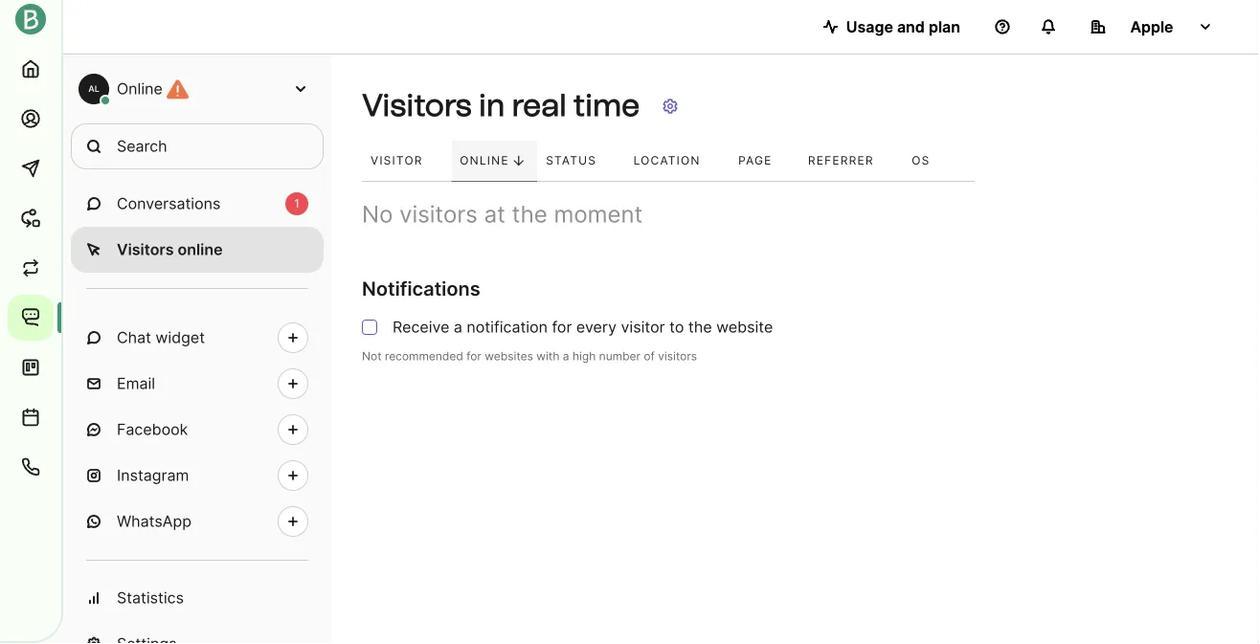 Task type: locate. For each thing, give the bounding box(es) containing it.
chat widget
[[117, 329, 205, 347]]

receive a notification for every visitor to the website
[[393, 318, 774, 337]]

for
[[552, 318, 572, 337], [467, 350, 482, 364]]

online button
[[452, 141, 538, 182]]

a right receive
[[454, 318, 463, 337]]

visitors online link
[[71, 227, 324, 273]]

visitors
[[400, 200, 478, 229], [658, 350, 698, 364]]

os button
[[904, 141, 957, 182]]

1 horizontal spatial the
[[689, 318, 713, 337]]

chat
[[117, 329, 151, 347]]

for up the with
[[552, 318, 572, 337]]

to
[[670, 318, 684, 337]]

0 horizontal spatial a
[[454, 318, 463, 337]]

0 vertical spatial visitors
[[362, 87, 472, 124]]

high
[[573, 350, 596, 364]]

instagram link
[[71, 453, 324, 499]]

visitors for visitors in real time
[[362, 87, 472, 124]]

online
[[117, 80, 163, 98], [460, 154, 510, 168]]

visitors
[[362, 87, 472, 124], [117, 240, 174, 259]]

online up at
[[460, 154, 510, 168]]

the
[[512, 200, 548, 229], [689, 318, 713, 337]]

for left websites
[[467, 350, 482, 364]]

1 vertical spatial visitors
[[658, 350, 698, 364]]

0 vertical spatial a
[[454, 318, 463, 337]]

apple
[[1131, 17, 1174, 36]]

websites
[[485, 350, 534, 364]]

a
[[454, 318, 463, 337], [563, 350, 570, 364]]

not recommended for websites with a high number of visitors
[[362, 350, 698, 364]]

time
[[574, 87, 640, 124]]

instagram
[[117, 467, 189, 485]]

location button
[[625, 141, 730, 182]]

visitor button
[[362, 141, 452, 182]]

1 vertical spatial the
[[689, 318, 713, 337]]

search link
[[71, 124, 324, 170]]

location
[[634, 154, 701, 168]]

apple button
[[1076, 8, 1229, 46]]

al
[[88, 84, 99, 94]]

visitors up visitor button
[[362, 87, 472, 124]]

0 horizontal spatial visitors
[[400, 200, 478, 229]]

chat widget link
[[71, 315, 324, 361]]

receive
[[393, 318, 450, 337]]

statistics
[[117, 589, 184, 608]]

visitors left at
[[400, 200, 478, 229]]

recommended
[[385, 350, 464, 364]]

1 vertical spatial visitors
[[117, 240, 174, 259]]

the right at
[[512, 200, 548, 229]]

visitors down conversations
[[117, 240, 174, 259]]

0 horizontal spatial visitors
[[117, 240, 174, 259]]

plan
[[929, 17, 961, 36]]

statistics link
[[71, 576, 324, 622]]

1 horizontal spatial visitors
[[658, 350, 698, 364]]

facebook link
[[71, 407, 324, 453]]

1 horizontal spatial online
[[460, 154, 510, 168]]

page button
[[730, 141, 800, 182]]

online inside button
[[460, 154, 510, 168]]

a right the with
[[563, 350, 570, 364]]

1 horizontal spatial for
[[552, 318, 572, 337]]

visitors right of
[[658, 350, 698, 364]]

usage and plan
[[847, 17, 961, 36]]

1 vertical spatial online
[[460, 154, 510, 168]]

1 horizontal spatial visitors
[[362, 87, 472, 124]]

at
[[484, 200, 506, 229]]

search
[[117, 137, 167, 156]]

visitor
[[621, 318, 666, 337]]

of
[[644, 350, 655, 364]]

1 vertical spatial for
[[467, 350, 482, 364]]

status
[[546, 154, 597, 168]]

email link
[[71, 361, 324, 407]]

number
[[599, 350, 641, 364]]

conversations
[[117, 195, 221, 213]]

0 vertical spatial for
[[552, 318, 572, 337]]

0 horizontal spatial the
[[512, 200, 548, 229]]

1 horizontal spatial a
[[563, 350, 570, 364]]

0 vertical spatial online
[[117, 80, 163, 98]]

1 vertical spatial a
[[563, 350, 570, 364]]

online right 'al' in the top left of the page
[[117, 80, 163, 98]]

referrer
[[809, 154, 875, 168]]

the right to
[[689, 318, 713, 337]]



Task type: vqa. For each thing, say whether or not it's contained in the screenshot.
number
yes



Task type: describe. For each thing, give the bounding box(es) containing it.
0 horizontal spatial for
[[467, 350, 482, 364]]

0 vertical spatial the
[[512, 200, 548, 229]]

notifications
[[362, 278, 481, 301]]

0 horizontal spatial online
[[117, 80, 163, 98]]

and
[[898, 17, 926, 36]]

facebook
[[117, 421, 188, 439]]

1
[[294, 197, 300, 211]]

referrer button
[[800, 141, 904, 182]]

email
[[117, 375, 155, 393]]

real
[[512, 87, 567, 124]]

visitors for visitors online
[[117, 240, 174, 259]]

in
[[479, 87, 505, 124]]

visitors in real time
[[362, 87, 640, 124]]

page
[[739, 154, 773, 168]]

no
[[362, 200, 393, 229]]

every
[[577, 318, 617, 337]]

0 vertical spatial visitors
[[400, 200, 478, 229]]

status button
[[538, 141, 625, 182]]

visitors online
[[117, 240, 223, 259]]

website
[[717, 318, 774, 337]]

visitor
[[371, 154, 423, 168]]

no visitors at the moment
[[362, 200, 643, 229]]

notification
[[467, 318, 548, 337]]

usage
[[847, 17, 894, 36]]

os
[[912, 154, 931, 168]]

with
[[537, 350, 560, 364]]

moment
[[554, 200, 643, 229]]

whatsapp link
[[71, 499, 324, 545]]

widget
[[156, 329, 205, 347]]

usage and plan button
[[808, 8, 976, 46]]

online
[[178, 240, 223, 259]]

whatsapp
[[117, 513, 192, 531]]

not
[[362, 350, 382, 364]]



